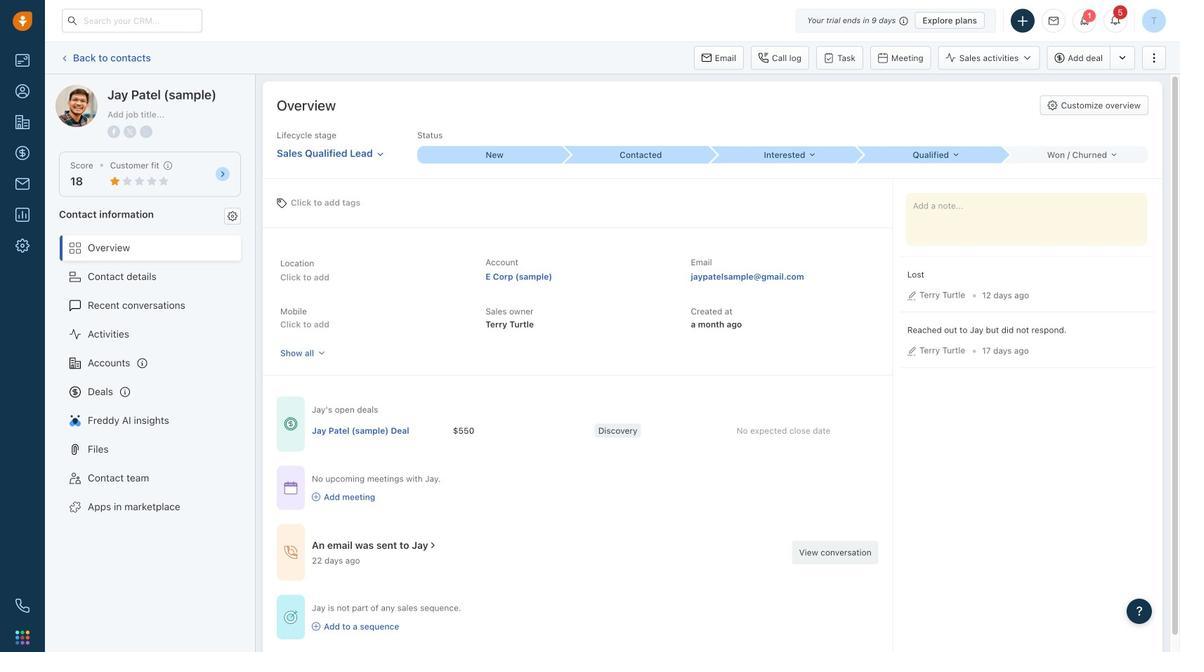 Task type: describe. For each thing, give the bounding box(es) containing it.
0 horizontal spatial container_wx8msf4aqz5i3rn1 image
[[284, 546, 298, 560]]

0 vertical spatial container_wx8msf4aqz5i3rn1 image
[[312, 493, 320, 502]]

phone element
[[8, 592, 37, 620]]

phone image
[[15, 599, 30, 613]]



Task type: locate. For each thing, give the bounding box(es) containing it.
freshworks switcher image
[[15, 631, 30, 645]]

cell
[[312, 417, 453, 445]]

row
[[312, 417, 879, 445]]

container_wx8msf4aqz5i3rn1 image
[[284, 417, 298, 431], [284, 481, 298, 495], [428, 541, 438, 551], [284, 611, 298, 625], [312, 623, 320, 631]]

mng settings image
[[228, 211, 237, 221]]

container_wx8msf4aqz5i3rn1 image
[[312, 493, 320, 502], [284, 546, 298, 560]]

1 horizontal spatial container_wx8msf4aqz5i3rn1 image
[[312, 493, 320, 502]]

Search your CRM... text field
[[62, 9, 202, 33]]

1 vertical spatial container_wx8msf4aqz5i3rn1 image
[[284, 546, 298, 560]]



Task type: vqa. For each thing, say whether or not it's contained in the screenshot.
cell
yes



